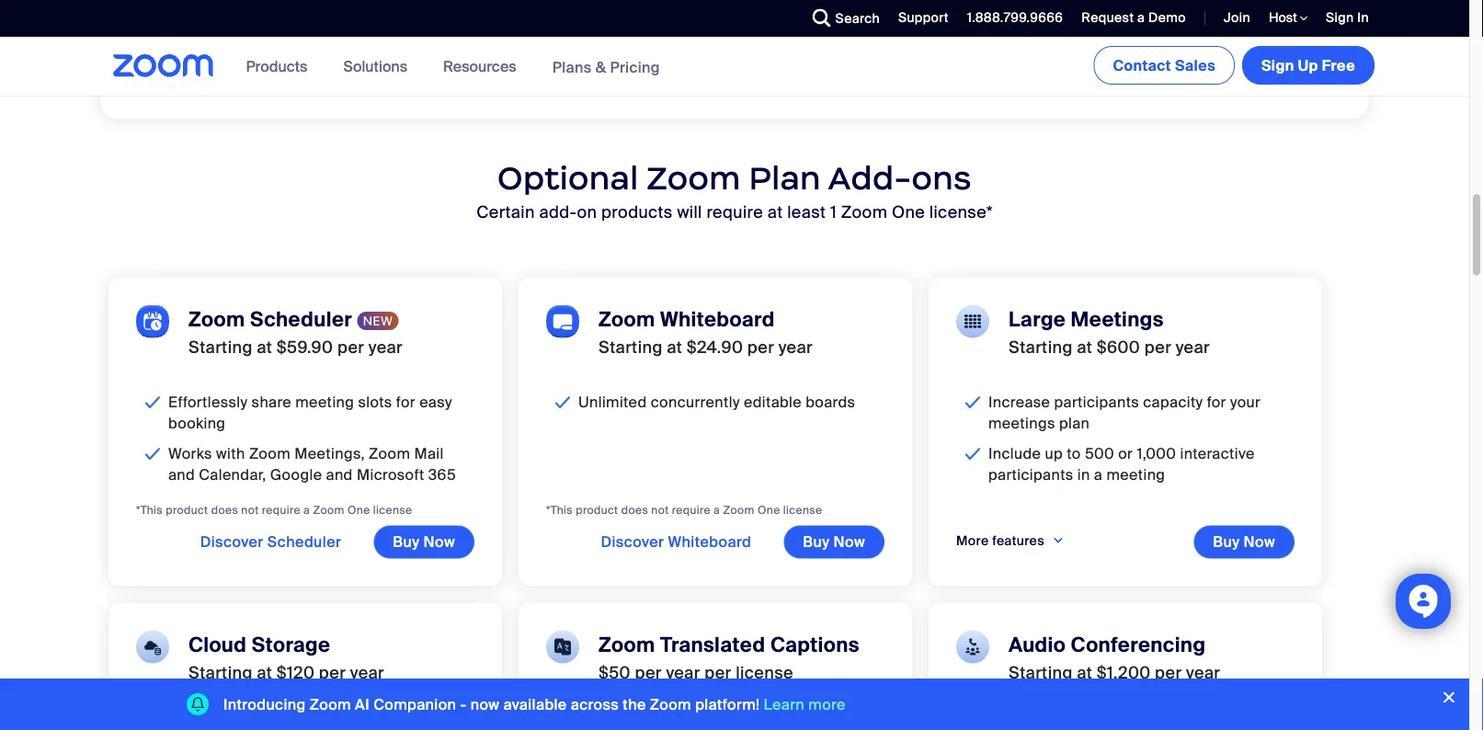 Task type: describe. For each thing, give the bounding box(es) containing it.
$50
[[599, 663, 631, 684]]

1 vertical spatial support
[[126, 69, 212, 94]]

$120
[[277, 663, 315, 684]]

contact sales
[[1113, 56, 1216, 75]]

one for zoom scheduler
[[348, 503, 370, 517]]

year for large meetings
[[1176, 337, 1210, 358]]

per down translated
[[705, 663, 732, 684]]

2 and from the left
[[326, 465, 353, 484]]

plans & pricing
[[553, 57, 660, 77]]

on
[[577, 202, 597, 223]]

$1,200
[[1097, 663, 1151, 684]]

license for zoom whiteboard
[[784, 503, 823, 517]]

buy for zoom whiteboard
[[803, 532, 830, 552]]

introducing zoom ai companion - now available across the zoom platform! learn more
[[224, 695, 846, 714]]

1,000
[[1137, 444, 1177, 463]]

plan
[[1060, 413, 1090, 433]]

phone
[[126, 10, 193, 35]]

$59.90
[[277, 337, 333, 358]]

microsoft
[[357, 465, 425, 484]]

a up discover whiteboard
[[714, 503, 721, 517]]

demo
[[1149, 9, 1187, 26]]

meetings,
[[295, 444, 365, 463]]

boards
[[806, 392, 856, 411]]

does for zoom whiteboard
[[622, 503, 649, 517]]

*this product does not require a zoom one license for zoom scheduler
[[136, 503, 412, 517]]

unlimited
[[579, 392, 647, 411]]

does for zoom scheduler
[[211, 503, 238, 517]]

introducing
[[224, 695, 306, 714]]

1.888.799.9666
[[967, 9, 1064, 26]]

3 buy from the left
[[1214, 532, 1240, 552]]

audio
[[1009, 632, 1066, 658]]

per inside audio conferencing starting at $1,200 per year
[[1155, 663, 1182, 684]]

join link up meetings navigation
[[1224, 9, 1251, 26]]

now
[[471, 695, 500, 714]]

participants inside the include up to 500 or 1,000 interactive participants in a meeting
[[989, 465, 1074, 484]]

zoom inside zoom whiteboard starting at $24.90 per year
[[599, 307, 655, 333]]

at for audio conferencing
[[1077, 663, 1093, 684]]

at for large meetings
[[1077, 337, 1093, 358]]

at down zoom scheduler
[[257, 337, 273, 358]]

products
[[246, 57, 308, 76]]

in
[[1078, 465, 1091, 484]]

certain
[[477, 202, 535, 223]]

effortlessly
[[168, 392, 248, 411]]

a inside the include up to 500 or 1,000 interactive participants in a meeting
[[1095, 465, 1103, 484]]

whiteboard for zoom
[[660, 307, 775, 333]]

1 horizontal spatial support
[[899, 9, 949, 26]]

per inside cloud storage starting at $120 per year
[[319, 663, 346, 684]]

interactive
[[1181, 444, 1255, 463]]

cloud storage starting at $120 per year
[[189, 632, 384, 684]]

ok image for increase participants capacity for your meetings plan
[[961, 391, 986, 412]]

for inside the 'increase participants capacity for your meetings plan'
[[1207, 392, 1227, 411]]

share
[[252, 392, 292, 411]]

up
[[1299, 56, 1319, 75]]

require inside optional zoom plan add-ons certain add-on products will require at least 1 zoom one license*
[[707, 202, 764, 223]]

zoom scheduler
[[189, 307, 357, 333]]

storage
[[252, 632, 331, 658]]

capacity
[[1144, 392, 1204, 411]]

banner containing contact sales
[[91, 37, 1379, 97]]

features
[[993, 532, 1045, 549]]

search
[[836, 10, 880, 27]]

starting for zoom whiteboard
[[599, 337, 663, 358]]

-
[[460, 695, 467, 714]]

increase participants capacity for your meetings plan
[[989, 392, 1261, 433]]

product for zoom scheduler
[[166, 503, 208, 517]]

zoom up microsoft on the bottom left of page
[[369, 444, 410, 463]]

zoom up google
[[249, 444, 291, 463]]

sign up free button
[[1243, 46, 1375, 85]]

sales
[[1176, 56, 1216, 75]]

discover whiteboard link
[[583, 526, 770, 558]]

pricing
[[610, 57, 660, 77]]

platform!
[[696, 695, 760, 714]]

per right $50
[[635, 663, 662, 684]]

meetings
[[989, 413, 1056, 433]]

your
[[1231, 392, 1261, 411]]

for inside effortlessly share meeting slots for easy booking
[[396, 392, 416, 411]]

zoom inside zoom translated captions $50 per year per license
[[599, 632, 655, 658]]

one inside optional zoom plan add-ons certain add-on products will require at least 1 zoom one license*
[[892, 202, 926, 223]]

learn more link
[[764, 695, 846, 714]]

at for zoom whiteboard
[[667, 337, 683, 358]]

3 buy now link from the left
[[1194, 525, 1295, 559]]

search button
[[799, 0, 885, 37]]

not for zoom whiteboard
[[652, 503, 669, 517]]

companion
[[374, 695, 457, 714]]

translated
[[660, 632, 766, 658]]

sign for sign up free
[[1262, 56, 1295, 75]]

whiteboard for discover
[[668, 532, 752, 552]]

more
[[809, 695, 846, 714]]

$24.90
[[687, 337, 743, 358]]

the
[[623, 695, 646, 714]]

one for zoom whiteboard
[[758, 503, 781, 517]]

zoom up will
[[647, 158, 741, 198]]

discover scheduler link
[[182, 526, 360, 558]]

*this for zoom whiteboard
[[546, 503, 573, 517]]

or
[[1119, 444, 1133, 463]]

at inside optional zoom plan add-ons certain add-on products will require at least 1 zoom one license*
[[768, 202, 783, 223]]

meeting inside effortlessly share meeting slots for easy booking
[[296, 392, 354, 411]]

learn
[[764, 695, 805, 714]]

per inside zoom whiteboard starting at $24.90 per year
[[748, 337, 775, 358]]

contact sales link
[[1094, 46, 1235, 85]]

meetings
[[1071, 307, 1164, 333]]

join link left host
[[1211, 0, 1256, 37]]

contact
[[1113, 56, 1172, 75]]

more features
[[957, 532, 1045, 549]]

more
[[957, 532, 989, 549]]

365
[[428, 465, 456, 484]]

large
[[1009, 307, 1066, 333]]



Task type: locate. For each thing, give the bounding box(es) containing it.
at inside audio conferencing starting at $1,200 per year
[[1077, 663, 1093, 684]]

and down meetings,
[[326, 465, 353, 484]]

google
[[270, 465, 322, 484]]

a
[[1138, 9, 1146, 26], [1095, 465, 1103, 484], [304, 503, 310, 517], [714, 503, 721, 517]]

not up discover scheduler link
[[241, 503, 259, 517]]

ok image down available
[[551, 717, 575, 730]]

1 vertical spatial participants
[[989, 465, 1074, 484]]

year
[[369, 337, 403, 358], [779, 337, 813, 358], [1176, 337, 1210, 358], [350, 663, 384, 684], [666, 663, 701, 684], [1187, 663, 1221, 684]]

require for zoom whiteboard
[[672, 503, 711, 517]]

product up discover whiteboard
[[576, 503, 619, 517]]

1 horizontal spatial does
[[622, 503, 649, 517]]

1 horizontal spatial meeting
[[1107, 465, 1166, 484]]

sign left up
[[1262, 56, 1295, 75]]

1 *this product does not require a zoom one license from the left
[[136, 503, 412, 517]]

at inside zoom whiteboard starting at $24.90 per year
[[667, 337, 683, 358]]

available
[[504, 695, 567, 714]]

one
[[892, 202, 926, 223], [348, 503, 370, 517], [758, 503, 781, 517]]

2 does from the left
[[622, 503, 649, 517]]

conferencing
[[1071, 632, 1206, 658]]

not for zoom scheduler
[[241, 503, 259, 517]]

1
[[831, 202, 837, 223]]

zoom down google
[[313, 503, 345, 517]]

starting inside cloud storage starting at $120 per year
[[189, 663, 253, 684]]

resources
[[443, 57, 517, 76]]

per right $120
[[319, 663, 346, 684]]

0 vertical spatial sign
[[1327, 9, 1355, 26]]

captions
[[771, 632, 860, 658]]

products
[[602, 202, 673, 223]]

per inside 'large meetings starting at $600 per year'
[[1145, 337, 1172, 358]]

2 not from the left
[[652, 503, 669, 517]]

zoom translated captions $50 per year per license
[[599, 632, 860, 684]]

ok image left unlimited
[[551, 391, 575, 412]]

0 horizontal spatial support
[[126, 69, 212, 94]]

meeting
[[296, 392, 354, 411], [1107, 465, 1166, 484]]

ok image
[[141, 391, 165, 412], [141, 443, 165, 464]]

and down works
[[168, 465, 195, 484]]

1 buy now from the left
[[393, 532, 455, 552]]

0 vertical spatial meeting
[[296, 392, 354, 411]]

1 product from the left
[[166, 503, 208, 517]]

1 vertical spatial whiteboard
[[668, 532, 752, 552]]

1 horizontal spatial one
[[758, 503, 781, 517]]

starting up unlimited
[[599, 337, 663, 358]]

scheduler up $59.90
[[250, 307, 352, 333]]

ons
[[912, 158, 972, 198]]

sign inside sign up free button
[[1262, 56, 1295, 75]]

year inside zoom translated captions $50 per year per license
[[666, 663, 701, 684]]

0 horizontal spatial discover
[[200, 532, 264, 552]]

product for zoom whiteboard
[[576, 503, 619, 517]]

1 buy from the left
[[393, 532, 420, 552]]

1 horizontal spatial not
[[652, 503, 669, 517]]

zoom whiteboard starting at $24.90 per year
[[599, 307, 813, 358]]

1.888.799.9666 button
[[954, 0, 1068, 37], [967, 9, 1064, 26]]

per right $600
[[1145, 337, 1172, 358]]

starting for audio conferencing
[[1009, 663, 1073, 684]]

require right will
[[707, 202, 764, 223]]

concurrently
[[651, 392, 740, 411]]

year down new image
[[369, 337, 403, 358]]

require up discover whiteboard
[[672, 503, 711, 517]]

at left $600
[[1077, 337, 1093, 358]]

starting inside 'large meetings starting at $600 per year'
[[1009, 337, 1073, 358]]

2 for from the left
[[1207, 392, 1227, 411]]

0 horizontal spatial one
[[348, 503, 370, 517]]

starting up effortlessly at the left bottom of the page
[[189, 337, 253, 358]]

ok image for effortlessly share meeting slots for easy booking
[[141, 391, 165, 412]]

2 product from the left
[[576, 503, 619, 517]]

scheduler for zoom scheduler
[[250, 307, 352, 333]]

whiteboard inside zoom whiteboard starting at $24.90 per year
[[660, 307, 775, 333]]

editable
[[744, 392, 802, 411]]

whiteboard inside "link"
[[668, 532, 752, 552]]

1 *this from the left
[[136, 503, 163, 517]]

1 horizontal spatial buy now
[[803, 532, 866, 552]]

year for zoom whiteboard
[[779, 337, 813, 358]]

will
[[677, 202, 703, 223]]

at left $1,200
[[1077, 663, 1093, 684]]

0 vertical spatial scheduler
[[250, 307, 352, 333]]

1 vertical spatial scheduler
[[267, 532, 342, 552]]

require
[[707, 202, 764, 223], [262, 503, 301, 517], [672, 503, 711, 517]]

1 horizontal spatial now
[[834, 532, 866, 552]]

2 buy now from the left
[[803, 532, 866, 552]]

ok image
[[551, 391, 575, 412], [961, 391, 986, 412], [961, 443, 986, 464], [551, 717, 575, 730]]

does down calendar,
[[211, 503, 238, 517]]

zoom up unlimited
[[599, 307, 655, 333]]

sign for sign in
[[1327, 9, 1355, 26]]

cloud
[[189, 632, 247, 658]]

require up the discover scheduler
[[262, 503, 301, 517]]

2 buy now link from the left
[[784, 525, 885, 559]]

at inside 'large meetings starting at $600 per year'
[[1077, 337, 1093, 358]]

1 for from the left
[[396, 392, 416, 411]]

participants down include in the bottom of the page
[[989, 465, 1074, 484]]

1 discover from the left
[[200, 532, 264, 552]]

1 vertical spatial ok image
[[141, 443, 165, 464]]

with
[[216, 444, 245, 463]]

discover whiteboard
[[601, 532, 752, 552]]

0 vertical spatial whiteboard
[[660, 307, 775, 333]]

1 horizontal spatial *this
[[546, 503, 573, 517]]

not up discover whiteboard
[[652, 503, 669, 517]]

include
[[989, 444, 1042, 463]]

add-
[[539, 202, 577, 223]]

1 vertical spatial meeting
[[1107, 465, 1166, 484]]

0 horizontal spatial not
[[241, 503, 259, 517]]

1 horizontal spatial discover
[[601, 532, 664, 552]]

product information navigation
[[232, 37, 674, 97]]

participants inside the 'increase participants capacity for your meetings plan'
[[1055, 392, 1140, 411]]

ok image left "increase" on the right bottom of the page
[[961, 391, 986, 412]]

3 buy now from the left
[[1214, 532, 1276, 552]]

join link
[[1211, 0, 1256, 37], [1224, 9, 1251, 26]]

meeting inside the include up to 500 or 1,000 interactive participants in a meeting
[[1107, 465, 1166, 484]]

meeting left slots
[[296, 392, 354, 411]]

2 horizontal spatial now
[[1244, 532, 1276, 552]]

audio conferencing starting at $1,200 per year
[[1009, 632, 1221, 684]]

*this product does not require a zoom one license
[[136, 503, 412, 517], [546, 503, 823, 517]]

1 not from the left
[[241, 503, 259, 517]]

support down the phone
[[126, 69, 212, 94]]

1 ok image from the top
[[141, 391, 165, 412]]

buy for zoom scheduler
[[393, 532, 420, 552]]

scheduler
[[250, 307, 352, 333], [267, 532, 342, 552]]

down image
[[1052, 531, 1065, 550]]

starting at $59.90 per year
[[189, 337, 403, 358]]

ok image left works
[[141, 443, 165, 464]]

1 and from the left
[[168, 465, 195, 484]]

1 horizontal spatial *this product does not require a zoom one license
[[546, 503, 823, 517]]

1 horizontal spatial buy now link
[[784, 525, 885, 559]]

year up ai
[[350, 663, 384, 684]]

*this product does not require a zoom one license up discover whiteboard
[[546, 503, 823, 517]]

new image
[[357, 311, 399, 331]]

year inside cloud storage starting at $120 per year
[[350, 663, 384, 684]]

0 horizontal spatial buy
[[393, 532, 420, 552]]

works
[[168, 444, 212, 463]]

a left demo
[[1138, 9, 1146, 26]]

increase
[[989, 392, 1051, 411]]

ok image for unlimited concurrently editable boards
[[551, 391, 575, 412]]

plans
[[553, 57, 592, 77]]

meeting down or
[[1107, 465, 1166, 484]]

2 now from the left
[[834, 532, 866, 552]]

license inside zoom translated captions $50 per year per license
[[736, 663, 794, 684]]

discover inside "link"
[[601, 532, 664, 552]]

2 discover from the left
[[601, 532, 664, 552]]

sign left in
[[1327, 9, 1355, 26]]

starting for cloud storage
[[189, 663, 253, 684]]

2 *this from the left
[[546, 503, 573, 517]]

now for zoom whiteboard
[[834, 532, 866, 552]]

scheduler for discover scheduler
[[267, 532, 342, 552]]

calendar,
[[199, 465, 266, 484]]

1 horizontal spatial sign
[[1327, 9, 1355, 26]]

per down new image
[[337, 337, 364, 358]]

license*
[[930, 202, 993, 223]]

2 *this product does not require a zoom one license from the left
[[546, 503, 823, 517]]

large meetings starting at $600 per year
[[1009, 307, 1210, 358]]

at left $24.90
[[667, 337, 683, 358]]

zoom right the
[[650, 695, 692, 714]]

year inside 'large meetings starting at $600 per year'
[[1176, 337, 1210, 358]]

0 horizontal spatial now
[[424, 532, 455, 552]]

participants up plan
[[1055, 392, 1140, 411]]

*this product does not require a zoom one license for zoom whiteboard
[[546, 503, 823, 517]]

buy now for zoom scheduler
[[393, 532, 455, 552]]

per down the conferencing on the right
[[1155, 663, 1182, 684]]

for left easy
[[396, 392, 416, 411]]

request a demo link
[[1068, 0, 1191, 37], [1082, 9, 1187, 26]]

year up capacity
[[1176, 337, 1210, 358]]

optional
[[498, 158, 639, 198]]

1 now from the left
[[424, 532, 455, 552]]

solutions button
[[343, 37, 416, 96]]

ok image left include in the bottom of the page
[[961, 443, 986, 464]]

least
[[788, 202, 826, 223]]

buy
[[393, 532, 420, 552], [803, 532, 830, 552], [1214, 532, 1240, 552]]

optional zoom plan add-ons certain add-on products will require at least 1 zoom one license*
[[477, 158, 993, 223]]

slots
[[358, 392, 392, 411]]

0 horizontal spatial does
[[211, 503, 238, 517]]

support right "search"
[[899, 9, 949, 26]]

year down translated
[[666, 663, 701, 684]]

2 horizontal spatial buy now
[[1214, 532, 1276, 552]]

request
[[1082, 9, 1135, 26]]

*this product does not require a zoom one license up the discover scheduler
[[136, 503, 412, 517]]

starting inside zoom whiteboard starting at $24.90 per year
[[599, 337, 663, 358]]

0 horizontal spatial for
[[396, 392, 416, 411]]

host button
[[1269, 9, 1308, 27]]

zoom up effortlessly at the left bottom of the page
[[189, 307, 245, 333]]

zoom up discover whiteboard
[[724, 503, 755, 517]]

year down the conferencing on the right
[[1187, 663, 1221, 684]]

up
[[1045, 444, 1063, 463]]

ok image for works with zoom meetings, zoom mail and calendar, google and microsoft 365
[[141, 443, 165, 464]]

1 horizontal spatial product
[[576, 503, 619, 517]]

ai
[[355, 695, 370, 714]]

mail
[[414, 444, 444, 463]]

2 horizontal spatial buy now link
[[1194, 525, 1295, 559]]

request a demo
[[1082, 9, 1187, 26]]

for left your
[[1207, 392, 1227, 411]]

at
[[768, 202, 783, 223], [257, 337, 273, 358], [667, 337, 683, 358], [1077, 337, 1093, 358], [257, 663, 273, 684], [1077, 663, 1093, 684]]

to
[[1067, 444, 1082, 463]]

*this
[[136, 503, 163, 517], [546, 503, 573, 517]]

3 now from the left
[[1244, 532, 1276, 552]]

a right in
[[1095, 465, 1103, 484]]

a down google
[[304, 503, 310, 517]]

year inside audio conferencing starting at $1,200 per year
[[1187, 663, 1221, 684]]

0 vertical spatial support
[[899, 9, 949, 26]]

unlimited concurrently editable boards
[[579, 392, 856, 411]]

1 horizontal spatial for
[[1207, 392, 1227, 411]]

at for cloud storage
[[257, 663, 273, 684]]

zoom up $50
[[599, 632, 655, 658]]

ok image for include up to 500 or 1,000 interactive participants in a meeting
[[961, 443, 986, 464]]

starting inside audio conferencing starting at $1,200 per year
[[1009, 663, 1073, 684]]

banner
[[91, 37, 1379, 97]]

0 horizontal spatial buy now
[[393, 532, 455, 552]]

0 horizontal spatial meeting
[[296, 392, 354, 411]]

1 horizontal spatial and
[[326, 465, 353, 484]]

at left least
[[768, 202, 783, 223]]

buy now for zoom whiteboard
[[803, 532, 866, 552]]

product down works
[[166, 503, 208, 517]]

1 does from the left
[[211, 503, 238, 517]]

1 vertical spatial sign
[[1262, 56, 1295, 75]]

0 horizontal spatial *this
[[136, 503, 163, 517]]

zoom left ai
[[310, 695, 351, 714]]

ok image left effortlessly at the left bottom of the page
[[141, 391, 165, 412]]

for
[[396, 392, 416, 411], [1207, 392, 1227, 411]]

more features button
[[957, 525, 1065, 556]]

resources button
[[443, 37, 525, 96]]

0 vertical spatial participants
[[1055, 392, 1140, 411]]

0 vertical spatial ok image
[[141, 391, 165, 412]]

buy now link for zoom whiteboard
[[784, 525, 885, 559]]

zoom
[[647, 158, 741, 198], [841, 202, 888, 223], [189, 307, 245, 333], [599, 307, 655, 333], [249, 444, 291, 463], [369, 444, 410, 463], [313, 503, 345, 517], [724, 503, 755, 517], [599, 632, 655, 658], [310, 695, 351, 714], [650, 695, 692, 714]]

license for zoom scheduler
[[373, 503, 412, 517]]

year for audio conferencing
[[1187, 663, 1221, 684]]

starting down large
[[1009, 337, 1073, 358]]

per
[[337, 337, 364, 358], [748, 337, 775, 358], [1145, 337, 1172, 358], [319, 663, 346, 684], [635, 663, 662, 684], [705, 663, 732, 684], [1155, 663, 1182, 684]]

starting down audio at the right of page
[[1009, 663, 1073, 684]]

sign in
[[1327, 9, 1370, 26]]

2 buy from the left
[[803, 532, 830, 552]]

scheduler down google
[[267, 532, 342, 552]]

works with zoom meetings, zoom mail and calendar, google and microsoft 365
[[168, 444, 456, 484]]

host
[[1269, 9, 1301, 26]]

does up discover whiteboard
[[622, 503, 649, 517]]

year for cloud storage
[[350, 663, 384, 684]]

products button
[[246, 37, 316, 96]]

starting down cloud
[[189, 663, 253, 684]]

join
[[1224, 9, 1251, 26]]

2 ok image from the top
[[141, 443, 165, 464]]

year up editable
[[779, 337, 813, 358]]

2 horizontal spatial one
[[892, 202, 926, 223]]

zoom right 1 at the right of the page
[[841, 202, 888, 223]]

0 horizontal spatial sign
[[1262, 56, 1295, 75]]

discover for zoom whiteboard
[[601, 532, 664, 552]]

at left $120
[[257, 663, 273, 684]]

meetings navigation
[[1090, 37, 1379, 88]]

solutions
[[343, 57, 408, 76]]

zoom logo image
[[113, 54, 214, 77]]

per right $24.90
[[748, 337, 775, 358]]

2 horizontal spatial buy
[[1214, 532, 1240, 552]]

year inside zoom whiteboard starting at $24.90 per year
[[779, 337, 813, 358]]

at inside cloud storage starting at $120 per year
[[257, 663, 273, 684]]

starting for large meetings
[[1009, 337, 1073, 358]]

require for zoom scheduler
[[262, 503, 301, 517]]

0 horizontal spatial and
[[168, 465, 195, 484]]

across
[[571, 695, 619, 714]]

*this for zoom scheduler
[[136, 503, 163, 517]]

0 horizontal spatial buy now link
[[374, 525, 475, 559]]

1 horizontal spatial buy
[[803, 532, 830, 552]]

buy now link
[[374, 525, 475, 559], [784, 525, 885, 559], [1194, 525, 1295, 559]]

booking
[[168, 413, 226, 433]]

discover for zoom scheduler
[[200, 532, 264, 552]]

0 horizontal spatial *this product does not require a zoom one license
[[136, 503, 412, 517]]

1 buy now link from the left
[[374, 525, 475, 559]]

0 horizontal spatial product
[[166, 503, 208, 517]]

now for zoom scheduler
[[424, 532, 455, 552]]

&
[[596, 57, 606, 77]]

buy now link for zoom scheduler
[[374, 525, 475, 559]]

effortlessly share meeting slots for easy booking
[[168, 392, 452, 433]]



Task type: vqa. For each thing, say whether or not it's contained in the screenshot.
require within Optional Zoom Plan Add-Ons Certain Add-On Products Will Require At Least 1 Zoom One License*
yes



